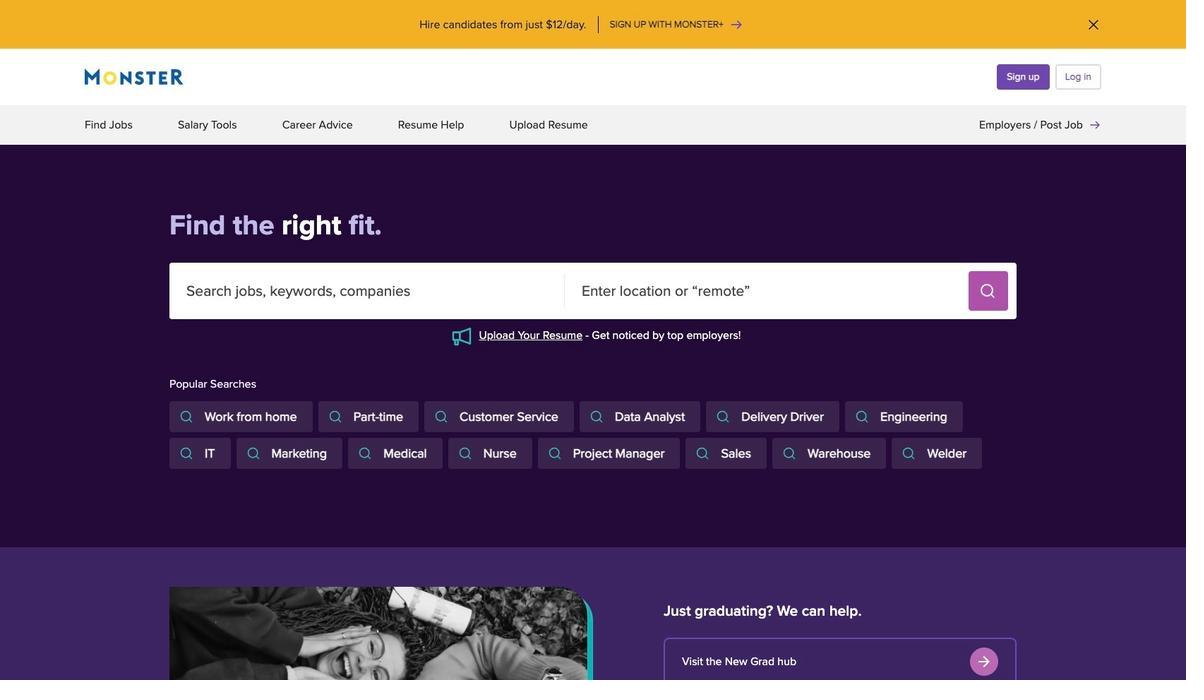 Task type: describe. For each thing, give the bounding box(es) containing it.
Enter location or "remote" search field
[[565, 263, 961, 319]]



Task type: locate. For each thing, give the bounding box(es) containing it.
Search jobs, keywords, companies search field
[[170, 263, 565, 319]]

monster image
[[85, 69, 184, 85]]

search image
[[980, 283, 997, 300]]



